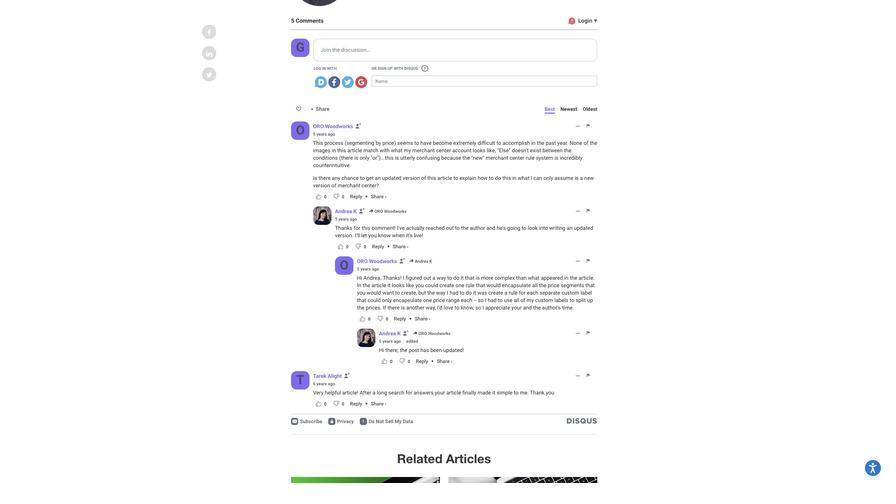 Task type: describe. For each thing, give the bounding box(es) containing it.
related articles
[[397, 452, 491, 467]]

open accessibe: accessibility options, statement and help image
[[870, 464, 877, 474]]

articles
[[446, 452, 491, 467]]

twitter image
[[206, 72, 213, 79]]



Task type: locate. For each thing, give the bounding box(es) containing it.
linkedin image
[[206, 50, 212, 57]]

related
[[397, 452, 443, 467]]

facebook image
[[207, 29, 211, 36]]



Task type: vqa. For each thing, say whether or not it's contained in the screenshot.
on inside "Average CPC: The average price you pay each time someone clicks on your ad. [ Avg. CPC ] = [ Cost ] / [ Clicks ]"
no



